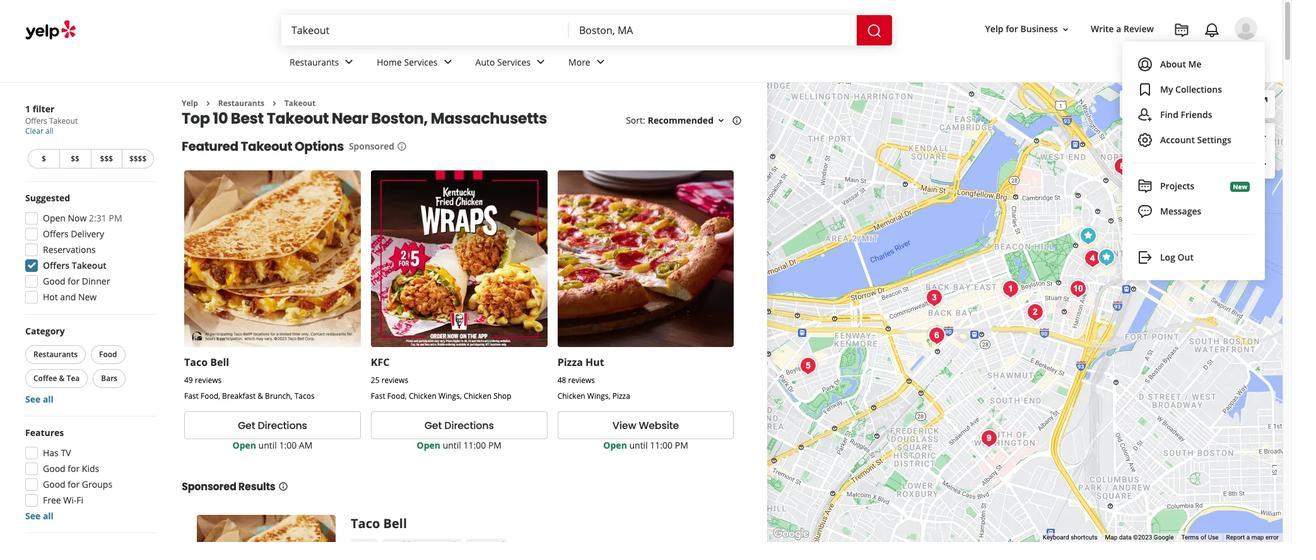 Task type: describe. For each thing, give the bounding box(es) containing it.
coffee & tea
[[33, 373, 80, 384]]

$$$
[[100, 153, 113, 164]]

all spice image
[[977, 426, 1002, 451]]

sponsored for sponsored
[[349, 140, 394, 152]]

16 chevron down v2 image
[[1061, 24, 1071, 35]]

recommended
[[648, 115, 714, 126]]

tea
[[67, 373, 80, 384]]

$$
[[71, 153, 80, 164]]

yelp for yelp for business
[[986, 23, 1004, 35]]

good for kids
[[43, 463, 99, 475]]

offers for offers takeout
[[43, 259, 70, 271]]

0 horizontal spatial pizza
[[558, 356, 583, 369]]

16 chevron right v2 image for restaurants
[[203, 98, 213, 108]]

24 project v2 image
[[1138, 179, 1153, 194]]

pauli's image
[[1110, 154, 1135, 179]]

boston,
[[371, 108, 428, 129]]

about
[[1161, 58, 1187, 70]]

featured takeout options
[[182, 138, 344, 156]]

1 vertical spatial pizza
[[613, 391, 631, 402]]

messages link
[[1130, 199, 1258, 224]]

keyboard shortcuts
[[1043, 534, 1098, 541]]

report a map error
[[1227, 534, 1279, 541]]

now
[[68, 212, 87, 224]]

open until 11:00 pm for website
[[604, 439, 689, 451]]

report a map error link
[[1227, 534, 1279, 541]]

brunch,
[[265, 391, 293, 402]]

search image
[[867, 23, 882, 38]]

coffee
[[33, 373, 57, 384]]

account
[[1161, 134, 1195, 146]]

bars
[[101, 373, 118, 384]]

kfc link
[[371, 356, 390, 369]]

results
[[238, 480, 276, 494]]

features
[[25, 427, 64, 439]]

services for auto services
[[497, 56, 531, 68]]

see all button for category
[[25, 393, 54, 405]]

reviews inside kfc 25 reviews fast food, chicken wings, chicken shop
[[382, 375, 408, 386]]

greco image
[[922, 285, 947, 311]]

24 profile v2 image
[[1138, 57, 1153, 72]]

get for 25
[[425, 418, 442, 433]]

report
[[1227, 534, 1246, 541]]

my collections
[[1161, 83, 1223, 95]]

$
[[42, 153, 46, 164]]

open for taco bell
[[233, 439, 256, 451]]

16 info v2 image
[[732, 116, 742, 126]]

get directions link for bell
[[184, 412, 361, 439]]

home
[[377, 56, 402, 68]]

sort:
[[626, 115, 646, 126]]

fast inside taco bell 49 reviews fast food, breakfast & brunch, tacos
[[184, 391, 199, 402]]

0 vertical spatial 16 info v2 image
[[397, 142, 407, 152]]

view website
[[613, 418, 679, 433]]

bars button
[[93, 369, 126, 388]]

open now 2:31 pm
[[43, 212, 122, 224]]

group containing category
[[23, 325, 157, 406]]

kids
[[82, 463, 99, 475]]

clear all link
[[25, 126, 54, 136]]

data
[[1120, 534, 1132, 541]]

24 chevron down v2 image for home services
[[440, 55, 455, 70]]

24 chevron down v2 image for restaurants
[[342, 55, 357, 70]]

24 log out v2 image
[[1138, 250, 1153, 265]]

google
[[1154, 534, 1174, 541]]

48
[[558, 375, 566, 386]]

0 horizontal spatial 16 info v2 image
[[278, 482, 288, 492]]

none field find
[[292, 23, 559, 37]]

terms of use
[[1182, 534, 1219, 541]]

1
[[25, 103, 30, 115]]

projects
[[1161, 180, 1195, 192]]

49
[[184, 375, 193, 386]]

as
[[1176, 98, 1185, 110]]

food, inside taco bell 49 reviews fast food, breakfast & brunch, tacos
[[201, 391, 220, 402]]

pizza hut link
[[558, 356, 605, 369]]

& inside taco bell 49 reviews fast food, breakfast & brunch, tacos
[[258, 391, 263, 402]]

a for write
[[1117, 23, 1122, 35]]

get for bell
[[238, 418, 255, 433]]

24 settings v2 image
[[1138, 133, 1153, 148]]

reviews for get
[[195, 375, 222, 386]]

$$$ button
[[91, 149, 122, 169]]

collections
[[1176, 83, 1223, 95]]

top 10 best takeout near boston, massachusetts
[[182, 108, 547, 129]]

write a review link
[[1086, 18, 1160, 41]]

16 chevron down v2 image
[[716, 116, 727, 126]]

find friends
[[1161, 109, 1213, 121]]

good for good for groups
[[43, 478, 65, 490]]

review
[[1124, 23, 1154, 35]]

fi
[[77, 494, 83, 506]]

messages
[[1161, 205, 1202, 217]]

auto services
[[476, 56, 531, 68]]

tacos
[[295, 391, 315, 402]]

takeout inside 1 filter offers takeout clear all
[[49, 116, 78, 126]]

website
[[639, 418, 679, 433]]

user actions element
[[976, 16, 1276, 93]]

account settings link
[[1133, 128, 1255, 153]]

food, inside kfc 25 reviews fast food, chicken wings, chicken shop
[[387, 391, 407, 402]]

bacco's fine foods image
[[998, 276, 1023, 302]]

open for pizza hut
[[604, 439, 627, 451]]

my
[[1161, 83, 1174, 95]]

24 message v2 image
[[1138, 204, 1153, 219]]

groups
[[82, 478, 112, 490]]

$$$$ button
[[122, 149, 154, 169]]

home services
[[377, 56, 438, 68]]

out
[[1178, 251, 1194, 263]]

near
[[332, 108, 368, 129]]

directions for taco bell
[[258, 418, 307, 433]]

map for moves
[[1187, 98, 1206, 110]]

Find text field
[[292, 23, 559, 37]]

for for groups
[[68, 478, 80, 490]]

find friends link
[[1133, 102, 1255, 128]]

taco for taco bell
[[351, 515, 380, 532]]

see all for features
[[25, 510, 54, 522]]

until for hut
[[630, 439, 648, 451]]

dinner
[[82, 275, 110, 287]]

see for category
[[25, 393, 41, 405]]

$ button
[[28, 149, 59, 169]]

of
[[1201, 534, 1207, 541]]

clear
[[25, 126, 44, 136]]

business categories element
[[280, 45, 1258, 82]]

write a review
[[1091, 23, 1154, 35]]

2 chicken from the left
[[464, 391, 492, 402]]

good for good for dinner
[[43, 275, 65, 287]]

yelp for business button
[[981, 18, 1076, 41]]

coffee & tea button
[[25, 369, 88, 388]]

suggested
[[25, 192, 70, 204]]

good for dinner
[[43, 275, 110, 287]]

sponsored for sponsored results
[[182, 480, 236, 494]]

auto services link
[[466, 45, 559, 82]]

food button
[[91, 345, 125, 364]]

brad k. image
[[1235, 17, 1258, 40]]

0 horizontal spatial pm
[[109, 212, 122, 224]]

services for home services
[[404, 56, 438, 68]]

terms
[[1182, 534, 1200, 541]]

expand map image
[[1254, 96, 1269, 111]]

view website link
[[558, 412, 734, 439]]

tv
[[61, 447, 71, 459]]

delivery
[[71, 228, 104, 240]]



Task type: vqa. For each thing, say whether or not it's contained in the screenshot.
"(512)"
no



Task type: locate. For each thing, give the bounding box(es) containing it.
1 see all button from the top
[[25, 393, 54, 405]]

2 vertical spatial restaurants
[[33, 349, 78, 360]]

& left tea
[[59, 373, 65, 384]]

16 chevron right v2 image left the takeout link
[[269, 98, 280, 108]]

0 horizontal spatial new
[[78, 291, 97, 303]]

1 vertical spatial yelp
[[182, 98, 198, 109]]

good
[[43, 275, 65, 287], [43, 463, 65, 475], [43, 478, 65, 490]]

pm down website
[[675, 439, 689, 451]]

1 get from the left
[[238, 418, 255, 433]]

0 horizontal spatial open until 11:00 pm
[[417, 439, 502, 451]]

wings, inside kfc 25 reviews fast food, chicken wings, chicken shop
[[439, 391, 462, 402]]

1 horizontal spatial services
[[497, 56, 531, 68]]

has
[[43, 447, 59, 459]]

0 vertical spatial see all
[[25, 393, 54, 405]]

find
[[1161, 109, 1179, 121]]

0 horizontal spatial 16 chevron right v2 image
[[203, 98, 213, 108]]

hut
[[586, 356, 605, 369]]

1 horizontal spatial none field
[[579, 23, 847, 37]]

wi-
[[63, 494, 77, 506]]

1 see all from the top
[[25, 393, 54, 405]]

16 chevron right v2 image right 'yelp' link
[[203, 98, 213, 108]]

2 horizontal spatial until
[[630, 439, 648, 451]]

24 collections v2 image
[[1138, 82, 1153, 97]]

0 vertical spatial pizza
[[558, 356, 583, 369]]

0 horizontal spatial get directions
[[238, 418, 307, 433]]

good down has tv
[[43, 463, 65, 475]]

good up hot
[[43, 275, 65, 287]]

restaurants right top
[[218, 98, 264, 109]]

2 get directions from the left
[[425, 418, 494, 433]]

subway image
[[1076, 223, 1101, 249]]

1 food, from the left
[[201, 391, 220, 402]]

1 fast from the left
[[184, 391, 199, 402]]

map for error
[[1252, 534, 1265, 541]]

get directions for bell
[[238, 418, 307, 433]]

offers for offers delivery
[[43, 228, 69, 240]]

& left brunch,
[[258, 391, 263, 402]]

24 chevron down v2 image
[[533, 55, 549, 70]]

0 horizontal spatial directions
[[258, 418, 307, 433]]

1 horizontal spatial fast
[[371, 391, 385, 402]]

2 vertical spatial offers
[[43, 259, 70, 271]]

2 food, from the left
[[387, 391, 407, 402]]

use
[[1209, 534, 1219, 541]]

1 horizontal spatial sponsored
[[349, 140, 394, 152]]

a inside write a review link
[[1117, 23, 1122, 35]]

16 chevron right v2 image for takeout
[[269, 98, 280, 108]]

for for business
[[1006, 23, 1019, 35]]

restaurants
[[290, 56, 339, 68], [218, 98, 264, 109], [33, 349, 78, 360]]

0 horizontal spatial yelp
[[182, 98, 198, 109]]

sponsored results
[[182, 480, 276, 494]]

2 see from the top
[[25, 510, 41, 522]]

1 horizontal spatial new
[[1234, 182, 1248, 191]]

all for features
[[43, 510, 54, 522]]

restaurants up the takeout link
[[290, 56, 339, 68]]

2 none field from the left
[[579, 23, 847, 37]]

new
[[1234, 182, 1248, 191], [78, 291, 97, 303]]

1 11:00 from the left
[[464, 439, 486, 451]]

24 chevron down v2 image inside more link
[[593, 55, 608, 70]]

reviews inside taco bell 49 reviews fast food, breakfast & brunch, tacos
[[195, 375, 222, 386]]

3 24 chevron down v2 image from the left
[[593, 55, 608, 70]]

pm down shop
[[488, 439, 502, 451]]

see all down coffee
[[25, 393, 54, 405]]

taco bell link
[[184, 356, 229, 369], [351, 515, 407, 532]]

bell inside taco bell 49 reviews fast food, breakfast & brunch, tacos
[[210, 356, 229, 369]]

friends
[[1181, 109, 1213, 121]]

about me
[[1161, 58, 1202, 70]]

reviews right 25
[[382, 375, 408, 386]]

yelp left the 10
[[182, 98, 198, 109]]

None search field
[[282, 15, 895, 45]]

16 info v2 image down 'boston,'
[[397, 142, 407, 152]]

yelp inside button
[[986, 23, 1004, 35]]

11:00 for directions
[[464, 439, 486, 451]]

Near text field
[[579, 23, 847, 37]]

24 add friend v2 image
[[1138, 107, 1153, 122]]

1 horizontal spatial restaurants link
[[280, 45, 367, 82]]

0 horizontal spatial sponsored
[[182, 480, 236, 494]]

16 info v2 image right results
[[278, 482, 288, 492]]

pizza up 48
[[558, 356, 583, 369]]

services
[[404, 56, 438, 68], [497, 56, 531, 68]]

for down offers takeout
[[68, 275, 80, 287]]

food, left 'breakfast'
[[201, 391, 220, 402]]

zoom in image
[[1254, 129, 1269, 144]]

all for category
[[43, 393, 54, 405]]

kfc
[[371, 356, 390, 369]]

for left the business
[[1006, 23, 1019, 35]]

open
[[43, 212, 66, 224], [233, 439, 256, 451], [417, 439, 441, 451], [604, 439, 627, 451]]

1 16 chevron right v2 image from the left
[[203, 98, 213, 108]]

1 services from the left
[[404, 56, 438, 68]]

1 horizontal spatial map
[[1252, 534, 1265, 541]]

chicken
[[409, 391, 437, 402], [464, 391, 492, 402], [558, 391, 586, 402]]

1 directions from the left
[[258, 418, 307, 433]]

new up the messages link
[[1234, 182, 1248, 191]]

offers inside 1 filter offers takeout clear all
[[25, 116, 47, 126]]

map
[[1106, 534, 1118, 541]]

restaurants for the rightmost restaurants link
[[290, 56, 339, 68]]

massachusetts
[[431, 108, 547, 129]]

reviews inside pizza hut 48 reviews chicken wings, pizza
[[568, 375, 595, 386]]

directions for kfc
[[445, 418, 494, 433]]

1 vertical spatial good
[[43, 463, 65, 475]]

1 good from the top
[[43, 275, 65, 287]]

0 vertical spatial restaurants link
[[280, 45, 367, 82]]

2:31
[[89, 212, 107, 224]]

1 horizontal spatial yelp
[[986, 23, 1004, 35]]

0 horizontal spatial services
[[404, 56, 438, 68]]

taco inside taco bell 49 reviews fast food, breakfast & brunch, tacos
[[184, 356, 208, 369]]

services inside 'link'
[[497, 56, 531, 68]]

0 horizontal spatial bell
[[210, 356, 229, 369]]

11:00 for website
[[650, 439, 673, 451]]

recommended button
[[648, 115, 727, 126]]

24 chevron down v2 image left auto
[[440, 55, 455, 70]]

has tv
[[43, 447, 71, 459]]

directions down shop
[[445, 418, 494, 433]]

until for 25
[[443, 439, 461, 451]]

reviews right 49 at the left bottom of page
[[195, 375, 222, 386]]

2 open until 11:00 pm from the left
[[604, 439, 689, 451]]

1 vertical spatial taco bell link
[[351, 515, 407, 532]]

yelp link
[[182, 98, 198, 109]]

0 vertical spatial see
[[25, 393, 41, 405]]

0 horizontal spatial 24 chevron down v2 image
[[342, 55, 357, 70]]

for for kids
[[68, 463, 80, 475]]

1 horizontal spatial bell
[[383, 515, 407, 532]]

24 chevron down v2 image inside home services link
[[440, 55, 455, 70]]

free
[[43, 494, 61, 506]]

group
[[1248, 123, 1276, 179], [21, 192, 157, 307], [23, 325, 157, 406], [21, 427, 157, 523]]

1 open until 11:00 pm from the left
[[417, 439, 502, 451]]

restaurants link up the takeout link
[[280, 45, 367, 82]]

1 chicken from the left
[[409, 391, 437, 402]]

offers down filter
[[25, 116, 47, 126]]

1 get directions from the left
[[238, 418, 307, 433]]

services right the home on the left top of the page
[[404, 56, 438, 68]]

0 vertical spatial bell
[[210, 356, 229, 369]]

log
[[1161, 251, 1176, 263]]

2 horizontal spatial 24 chevron down v2 image
[[593, 55, 608, 70]]

0 vertical spatial all
[[45, 126, 54, 136]]

1 vertical spatial new
[[78, 291, 97, 303]]

open until 11:00 pm
[[417, 439, 502, 451], [604, 439, 689, 451]]

1 vertical spatial see all
[[25, 510, 54, 522]]

category
[[25, 325, 65, 337]]

my collections link
[[1133, 77, 1255, 102]]

see all down free
[[25, 510, 54, 522]]

1 vertical spatial a
[[1247, 534, 1251, 541]]

0 horizontal spatial food,
[[201, 391, 220, 402]]

restaurants for restaurants 'button'
[[33, 349, 78, 360]]

0 horizontal spatial chicken
[[409, 391, 437, 402]]

see all button for features
[[25, 510, 54, 522]]

open for kfc
[[417, 439, 441, 451]]

0 vertical spatial offers
[[25, 116, 47, 126]]

featured
[[182, 138, 238, 156]]

offers
[[25, 116, 47, 126], [43, 228, 69, 240], [43, 259, 70, 271]]

©2023
[[1134, 534, 1153, 541]]

open until 1:00 am
[[233, 439, 313, 451]]

3 until from the left
[[630, 439, 648, 451]]

see all button down free
[[25, 510, 54, 522]]

pressed cafe image
[[924, 323, 950, 348]]

None field
[[292, 23, 559, 37], [579, 23, 847, 37]]

$$$$
[[129, 153, 147, 164]]

2 get from the left
[[425, 418, 442, 433]]

wings, down the hut
[[588, 391, 611, 402]]

16 chevron right v2 image
[[203, 98, 213, 108], [269, 98, 280, 108]]

1 none field from the left
[[292, 23, 559, 37]]

for for dinner
[[68, 275, 80, 287]]

24 chevron down v2 image inside restaurants link
[[342, 55, 357, 70]]

2 see all button from the top
[[25, 510, 54, 522]]

see all button down coffee
[[25, 393, 54, 405]]

0 horizontal spatial until
[[259, 439, 277, 451]]

write
[[1091, 23, 1115, 35]]

map region
[[612, 62, 1293, 542]]

1 horizontal spatial get directions
[[425, 418, 494, 433]]

1 filter offers takeout clear all
[[25, 103, 78, 136]]

2 directions from the left
[[445, 418, 494, 433]]

0 horizontal spatial map
[[1187, 98, 1206, 110]]

offers up the reservations
[[43, 228, 69, 240]]

0 vertical spatial sponsored
[[349, 140, 394, 152]]

more
[[569, 56, 591, 68]]

offers down the reservations
[[43, 259, 70, 271]]

all right 'clear'
[[45, 126, 54, 136]]

1 vertical spatial see all button
[[25, 510, 54, 522]]

sponsored
[[349, 140, 394, 152], [182, 480, 236, 494]]

open until 11:00 pm for directions
[[417, 439, 502, 451]]

all inside 1 filter offers takeout clear all
[[45, 126, 54, 136]]

keyboard
[[1043, 534, 1070, 541]]

until for bell
[[259, 439, 277, 451]]

2 horizontal spatial chicken
[[558, 391, 586, 402]]

2 good from the top
[[43, 463, 65, 475]]

16 info v2 image
[[397, 142, 407, 152], [278, 482, 288, 492]]

1 horizontal spatial 24 chevron down v2 image
[[440, 55, 455, 70]]

none field near
[[579, 23, 847, 37]]

reviews for view
[[568, 375, 595, 386]]

get directions
[[238, 418, 307, 433], [425, 418, 494, 433]]

a for report
[[1247, 534, 1251, 541]]

error
[[1266, 534, 1279, 541]]

1 horizontal spatial wings,
[[588, 391, 611, 402]]

log out
[[1161, 251, 1194, 263]]

pm right 2:31
[[109, 212, 122, 224]]

bell for taco bell 49 reviews fast food, breakfast & brunch, tacos
[[210, 356, 229, 369]]

get down kfc 25 reviews fast food, chicken wings, chicken shop at the bottom
[[425, 418, 442, 433]]

sponsored left results
[[182, 480, 236, 494]]

moon & flower house -boston image
[[1066, 276, 1091, 302]]

map
[[1187, 98, 1206, 110], [1252, 534, 1265, 541]]

1 horizontal spatial taco bell link
[[351, 515, 407, 532]]

0 horizontal spatial get
[[238, 418, 255, 433]]

takeout link
[[285, 98, 316, 109]]

1 vertical spatial restaurants link
[[218, 98, 264, 109]]

notifications image
[[1205, 23, 1220, 38]]

1 vertical spatial bell
[[383, 515, 407, 532]]

2 wings, from the left
[[588, 391, 611, 402]]

bell for taco bell
[[383, 515, 407, 532]]

0 vertical spatial restaurants
[[290, 56, 339, 68]]

fast down 49 at the left bottom of page
[[184, 391, 199, 402]]

0 horizontal spatial get directions link
[[184, 412, 361, 439]]

free wi-fi
[[43, 494, 83, 506]]

0 horizontal spatial a
[[1117, 23, 1122, 35]]

1 vertical spatial 16 info v2 image
[[278, 482, 288, 492]]

top
[[182, 108, 210, 129]]

3 chicken from the left
[[558, 391, 586, 402]]

sponsored down "top 10 best takeout near boston, massachusetts"
[[349, 140, 394, 152]]

mike & patty's - boston image
[[1023, 300, 1048, 325]]

all down free
[[43, 510, 54, 522]]

terms of use link
[[1182, 534, 1219, 541]]

directions up 1:00
[[258, 418, 307, 433]]

2 16 chevron right v2 image from the left
[[269, 98, 280, 108]]

offers takeout
[[43, 259, 107, 271]]

reservations
[[43, 244, 96, 256]]

pm for get
[[488, 439, 502, 451]]

fast
[[184, 391, 199, 402], [371, 391, 385, 402]]

0 horizontal spatial wings,
[[439, 391, 462, 402]]

0 vertical spatial &
[[59, 373, 65, 384]]

0 horizontal spatial fast
[[184, 391, 199, 402]]

1 horizontal spatial open until 11:00 pm
[[604, 439, 689, 451]]

yelp for 'yelp' link
[[182, 98, 198, 109]]

1 vertical spatial &
[[258, 391, 263, 402]]

1 horizontal spatial get directions link
[[371, 412, 548, 439]]

2 horizontal spatial pm
[[675, 439, 689, 451]]

restaurants inside 'button'
[[33, 349, 78, 360]]

24 chevron down v2 image right 'more'
[[593, 55, 608, 70]]

get down 'breakfast'
[[238, 418, 255, 433]]

1 horizontal spatial 16 info v2 image
[[397, 142, 407, 152]]

get directions for 25
[[425, 418, 494, 433]]

get directions down kfc 25 reviews fast food, chicken wings, chicken shop at the bottom
[[425, 418, 494, 433]]

2 reviews from the left
[[382, 375, 408, 386]]

for down the good for kids
[[68, 478, 80, 490]]

1 vertical spatial map
[[1252, 534, 1265, 541]]

1 horizontal spatial chicken
[[464, 391, 492, 402]]

yelp left the business
[[986, 23, 1004, 35]]

get directions link down kfc 25 reviews fast food, chicken wings, chicken shop at the bottom
[[371, 412, 548, 439]]

0 horizontal spatial 11:00
[[464, 439, 486, 451]]

pm for view
[[675, 439, 689, 451]]

restaurants inside business categories element
[[290, 56, 339, 68]]

0 horizontal spatial taco
[[184, 356, 208, 369]]

& inside "button"
[[59, 373, 65, 384]]

&
[[59, 373, 65, 384], [258, 391, 263, 402]]

1 vertical spatial restaurants
[[218, 98, 264, 109]]

get directions link down brunch,
[[184, 412, 361, 439]]

2 vertical spatial good
[[43, 478, 65, 490]]

0 horizontal spatial reviews
[[195, 375, 222, 386]]

11:00
[[464, 439, 486, 451], [650, 439, 673, 451]]

taco bell image
[[1094, 245, 1119, 270]]

1 until from the left
[[259, 439, 277, 451]]

0 vertical spatial map
[[1187, 98, 1206, 110]]

pizza up "view"
[[613, 391, 631, 402]]

google image
[[771, 526, 812, 542]]

2 get directions link from the left
[[371, 412, 548, 439]]

fast inside kfc 25 reviews fast food, chicken wings, chicken shop
[[371, 391, 385, 402]]

best
[[231, 108, 264, 129]]

2 until from the left
[[443, 439, 461, 451]]

2 11:00 from the left
[[650, 439, 673, 451]]

taco
[[184, 356, 208, 369], [351, 515, 380, 532]]

0 vertical spatial good
[[43, 275, 65, 287]]

1 horizontal spatial &
[[258, 391, 263, 402]]

1 horizontal spatial directions
[[445, 418, 494, 433]]

1 vertical spatial taco
[[351, 515, 380, 532]]

reviews
[[195, 375, 222, 386], [382, 375, 408, 386], [568, 375, 595, 386]]

a right write
[[1117, 23, 1122, 35]]

1 horizontal spatial pm
[[488, 439, 502, 451]]

breakfast
[[222, 391, 256, 402]]

restaurants button
[[25, 345, 86, 364]]

2 vertical spatial all
[[43, 510, 54, 522]]

0 vertical spatial yelp
[[986, 23, 1004, 35]]

1 wings, from the left
[[439, 391, 462, 402]]

2 fast from the left
[[371, 391, 385, 402]]

1 vertical spatial offers
[[43, 228, 69, 240]]

all down coffee
[[43, 393, 54, 405]]

2 see all from the top
[[25, 510, 54, 522]]

restaurants up coffee & tea
[[33, 349, 78, 360]]

projects image
[[1175, 23, 1190, 38]]

24 chevron down v2 image
[[342, 55, 357, 70], [440, 55, 455, 70], [593, 55, 608, 70]]

3 good from the top
[[43, 478, 65, 490]]

food
[[99, 349, 117, 360]]

for up good for groups
[[68, 463, 80, 475]]

24 chevron down v2 image for more
[[593, 55, 608, 70]]

and
[[60, 291, 76, 303]]

0 vertical spatial taco bell link
[[184, 356, 229, 369]]

0 horizontal spatial taco bell link
[[184, 356, 229, 369]]

zoom out image
[[1254, 157, 1269, 172]]

2 24 chevron down v2 image from the left
[[440, 55, 455, 70]]

0 horizontal spatial &
[[59, 373, 65, 384]]

food, down kfc link
[[387, 391, 407, 402]]

1 horizontal spatial get
[[425, 418, 442, 433]]

for
[[1006, 23, 1019, 35], [68, 275, 80, 287], [68, 463, 80, 475], [68, 478, 80, 490]]

good up free
[[43, 478, 65, 490]]

10
[[213, 108, 228, 129]]

am
[[299, 439, 313, 451]]

taco for taco bell 49 reviews fast food, breakfast & brunch, tacos
[[184, 356, 208, 369]]

fast down 25
[[371, 391, 385, 402]]

0 vertical spatial a
[[1117, 23, 1122, 35]]

restaurants link right top
[[218, 98, 264, 109]]

reviews down pizza hut link
[[568, 375, 595, 386]]

wings, left shop
[[439, 391, 462, 402]]

1 horizontal spatial 11:00
[[650, 439, 673, 451]]

for inside button
[[1006, 23, 1019, 35]]

1 get directions link from the left
[[184, 412, 361, 439]]

1 vertical spatial all
[[43, 393, 54, 405]]

lotus test kitchen image
[[1080, 246, 1106, 271]]

account settings
[[1161, 134, 1232, 146]]

keyboard shortcuts button
[[1043, 533, 1098, 542]]

24 chevron down v2 image left the home on the left top of the page
[[342, 55, 357, 70]]

1 horizontal spatial food,
[[387, 391, 407, 402]]

filter
[[33, 103, 54, 115]]

chicken inside pizza hut 48 reviews chicken wings, pizza
[[558, 391, 586, 402]]

25
[[371, 375, 380, 386]]

1 horizontal spatial a
[[1247, 534, 1251, 541]]

get directions up open until 1:00 am
[[238, 418, 307, 433]]

wow tikka image
[[796, 353, 821, 379]]

2 horizontal spatial restaurants
[[290, 56, 339, 68]]

wings, inside pizza hut 48 reviews chicken wings, pizza
[[588, 391, 611, 402]]

3 reviews from the left
[[568, 375, 595, 386]]

new down dinner
[[78, 291, 97, 303]]

hot
[[43, 291, 58, 303]]

view
[[613, 418, 637, 433]]

1 vertical spatial see
[[25, 510, 41, 522]]

get directions link for 25
[[371, 412, 548, 439]]

group containing features
[[21, 427, 157, 523]]

group containing suggested
[[21, 192, 157, 307]]

see for features
[[25, 510, 41, 522]]

see all for category
[[25, 393, 54, 405]]

a right report
[[1247, 534, 1251, 541]]

1 see from the top
[[25, 393, 41, 405]]

good for good for kids
[[43, 463, 65, 475]]

1 reviews from the left
[[195, 375, 222, 386]]

services left 24 chevron down v2 image
[[497, 56, 531, 68]]

1 24 chevron down v2 image from the left
[[342, 55, 357, 70]]

0 horizontal spatial restaurants link
[[218, 98, 264, 109]]

2 services from the left
[[497, 56, 531, 68]]

1 horizontal spatial taco
[[351, 515, 380, 532]]

a
[[1117, 23, 1122, 35], [1247, 534, 1251, 541]]

0 vertical spatial see all button
[[25, 393, 54, 405]]

1 vertical spatial sponsored
[[182, 480, 236, 494]]

0 vertical spatial new
[[1234, 182, 1248, 191]]

taco bell
[[351, 515, 407, 532]]

1 horizontal spatial 16 chevron right v2 image
[[269, 98, 280, 108]]



